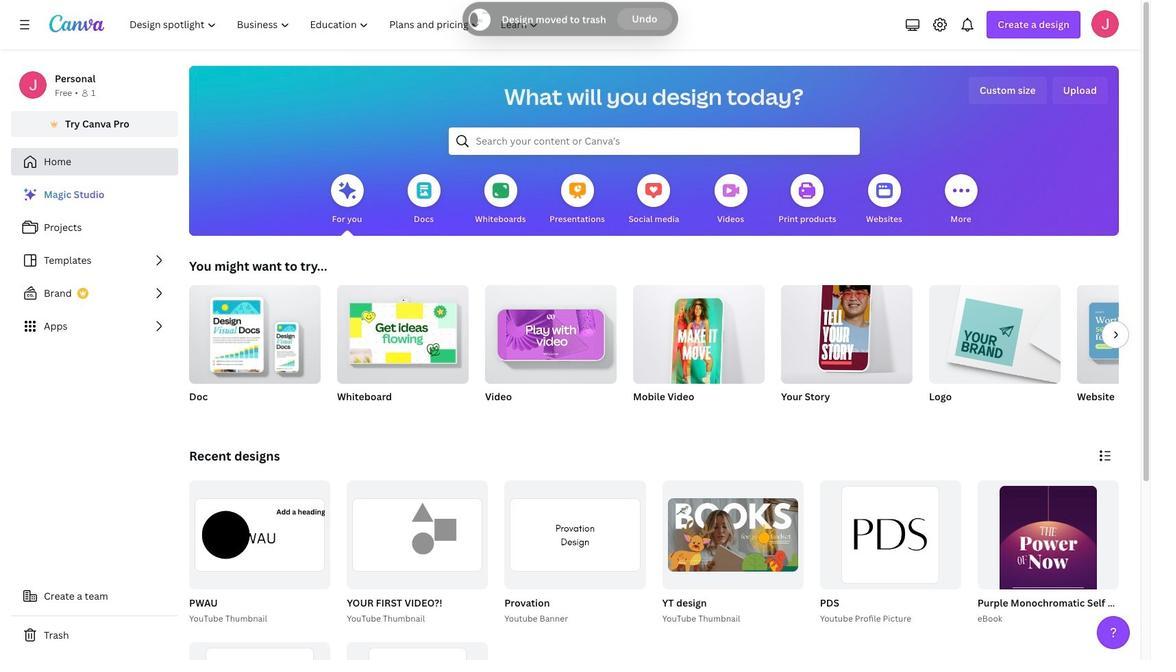 Task type: vqa. For each thing, say whether or not it's contained in the screenshot.
try associated with Try Canva Pro
no



Task type: locate. For each thing, give the bounding box(es) containing it.
list
[[11, 181, 178, 340]]

group
[[782, 277, 913, 421], [782, 277, 913, 384], [189, 280, 321, 421], [189, 280, 321, 384], [337, 280, 469, 421], [337, 280, 469, 384], [485, 280, 617, 421], [485, 280, 617, 384], [633, 280, 765, 421], [633, 280, 765, 392], [930, 280, 1061, 421], [930, 280, 1061, 384], [1078, 285, 1152, 421], [1078, 285, 1152, 384], [186, 481, 331, 626], [189, 481, 331, 589], [344, 481, 488, 626], [347, 481, 488, 589], [502, 481, 646, 626], [505, 481, 646, 589], [660, 481, 804, 626], [818, 481, 962, 626], [975, 481, 1152, 642], [978, 481, 1120, 642], [189, 642, 331, 660], [347, 642, 488, 660]]

None search field
[[449, 128, 860, 155]]

status
[[464, 0, 678, 33]]



Task type: describe. For each thing, give the bounding box(es) containing it.
Search search field
[[476, 128, 833, 154]]

james peterson image
[[1092, 10, 1120, 38]]

top level navigation element
[[121, 11, 551, 38]]



